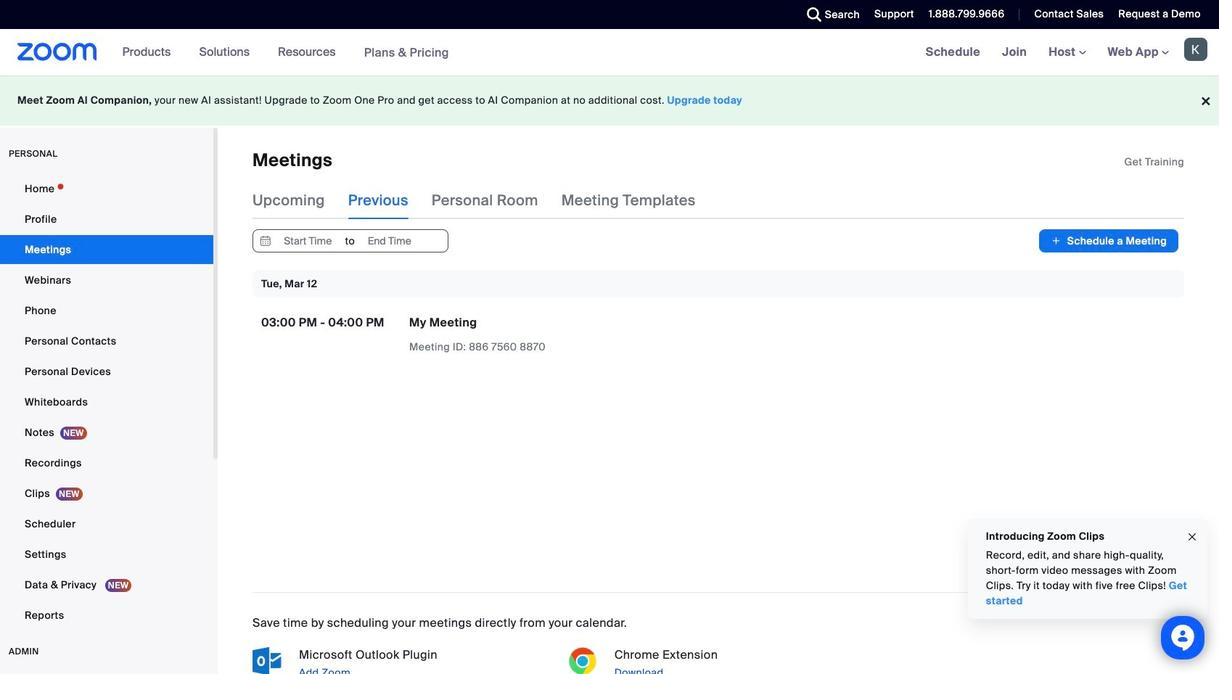 Task type: locate. For each thing, give the bounding box(es) containing it.
1 horizontal spatial application
[[1124, 155, 1184, 169]]

footer
[[0, 75, 1219, 126]]

product information navigation
[[111, 29, 460, 76]]

add image
[[1051, 234, 1062, 248]]

my meeting element
[[409, 315, 477, 330]]

application
[[1124, 155, 1184, 169], [409, 315, 663, 355]]

1 vertical spatial application
[[409, 315, 663, 355]]

banner
[[0, 29, 1219, 76]]

Date Range Picker End field
[[356, 230, 423, 252]]

tabs of meeting tab list
[[253, 182, 719, 219]]

zoom logo image
[[17, 43, 97, 61]]



Task type: describe. For each thing, give the bounding box(es) containing it.
personal menu menu
[[0, 174, 213, 631]]

profile picture image
[[1184, 38, 1207, 61]]

close image
[[1186, 529, 1198, 545]]

date image
[[257, 230, 274, 252]]

meetings navigation
[[915, 29, 1219, 76]]

0 horizontal spatial application
[[409, 315, 663, 355]]

Date Range Picker Start field
[[274, 230, 341, 252]]

report image
[[856, 320, 868, 332]]

0 vertical spatial application
[[1124, 155, 1184, 169]]



